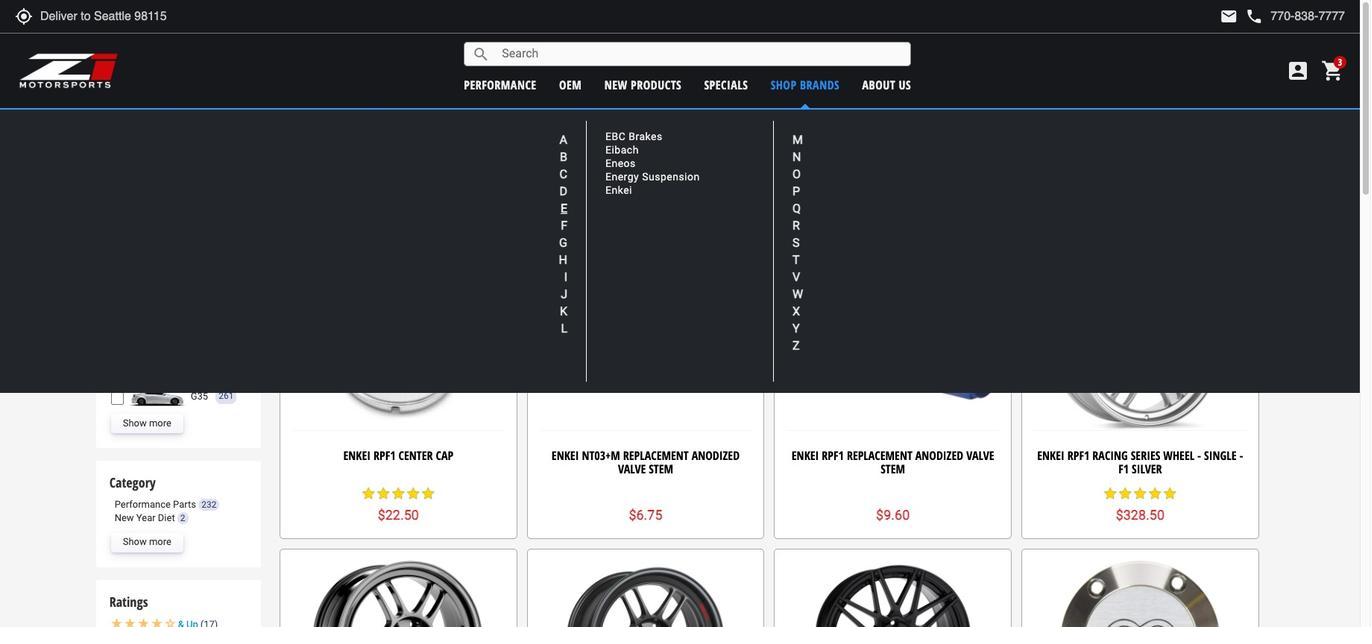 Task type: locate. For each thing, give the bounding box(es) containing it.
8 star from the left
[[1133, 487, 1148, 502]]

0 vertical spatial show
[[123, 417, 147, 429]]

1 horizontal spatial stem
[[881, 461, 905, 477]]

show more down year
[[123, 537, 172, 548]]

1 vertical spatial show more
[[123, 537, 172, 548]]

2 horizontal spatial rpf1
[[1068, 448, 1090, 464]]

mail link
[[1220, 7, 1238, 25]]

2 stem from the left
[[881, 461, 905, 477]]

replacement
[[623, 448, 689, 464], [847, 448, 913, 464]]

shopping_cart link
[[1318, 59, 1345, 83]]

replacement right nt03+m
[[623, 448, 689, 464]]

4 star from the left
[[406, 487, 421, 502]]

1 show more from the top
[[123, 417, 172, 429]]

y
[[793, 321, 800, 336]]

t
[[793, 253, 800, 267]]

more down infiniti g35 coupe sedan v35 v36 skyline 2003 2004 2005 2006 2007 2008 3.5l vq35de revup rev up vq35hr z1 motorsports image
[[149, 417, 172, 429]]

0 vertical spatial more
[[149, 417, 172, 429]]

- right wheel
[[1198, 448, 1202, 464]]

enkei inside enkei rpf1 replacement anodized valve stem
[[792, 448, 819, 464]]

$22.50
[[378, 507, 419, 523]]

-
[[1198, 448, 1202, 464], [1240, 448, 1244, 464]]

series
[[1131, 448, 1161, 464]]

$6.75
[[629, 507, 663, 523]]

currently shopping: r35 (change model)
[[602, 116, 809, 131]]

2 rpf1 from the left
[[822, 448, 844, 464]]

show more button down infiniti g35 coupe sedan v35 v36 skyline 2003 2004 2005 2006 2007 2008 3.5l vq35de revup rev up vq35hr z1 motorsports image
[[111, 414, 183, 433]]

3 rpf1 from the left
[[1068, 448, 1090, 464]]

Search search field
[[490, 43, 911, 66]]

0 horizontal spatial replacement
[[623, 448, 689, 464]]

1 horizontal spatial rpf1
[[822, 448, 844, 464]]

new
[[115, 513, 134, 524]]

0 vertical spatial show more
[[123, 417, 172, 429]]

category
[[109, 473, 156, 491]]

model)
[[779, 116, 809, 131]]

valve for enkei rpf1 replacement anodized valve stem
[[967, 448, 995, 464]]

m n o p q r s t v w x y z
[[793, 133, 803, 353]]

1 stem from the left
[[649, 461, 674, 477]]

replacement inside enkei nt03+m replacement anodized valve stem
[[623, 448, 689, 464]]

g35
[[191, 391, 208, 402]]

parts
[[173, 499, 196, 510]]

shopping_cart
[[1322, 59, 1345, 83]]

new products link
[[605, 76, 682, 93]]

1 vertical spatial show more button
[[111, 533, 183, 552]]

valve inside enkei rpf1 replacement anodized valve stem
[[967, 448, 995, 464]]

q
[[793, 201, 801, 216]]

2 anodized from the left
[[916, 448, 964, 464]]

replacement inside enkei rpf1 replacement anodized valve stem
[[847, 448, 913, 464]]

2 show more from the top
[[123, 537, 172, 548]]

c
[[560, 167, 568, 181]]

a b c d e f g h i j k l
[[559, 133, 568, 336]]

a
[[560, 133, 568, 147]]

phone
[[1246, 7, 1264, 25]]

stem up $6.75
[[649, 461, 674, 477]]

ebc
[[606, 131, 626, 143]]

1 rpf1 from the left
[[374, 448, 396, 464]]

performance
[[115, 499, 171, 510]]

stem for rpf1
[[881, 461, 905, 477]]

enkei rpf1 racing series wheel - single - f1 silver
[[1038, 448, 1244, 477]]

0 horizontal spatial -
[[1198, 448, 1202, 464]]

replacement up $9.60
[[847, 448, 913, 464]]

show for first show more button from the top of the page
[[123, 417, 147, 429]]

2 show more button from the top
[[111, 533, 183, 552]]

more down diet
[[149, 537, 172, 548]]

1 vertical spatial more
[[149, 537, 172, 548]]

anodized
[[692, 448, 740, 464], [916, 448, 964, 464]]

infiniti g35 coupe sedan v35 v36 skyline 2003 2004 2005 2006 2007 2008 3.5l vq35de revup rev up vq35hr z1 motorsports image
[[127, 387, 187, 406]]

1 replacement from the left
[[623, 448, 689, 464]]

more
[[149, 417, 172, 429], [149, 537, 172, 548]]

enkei for enkei rpf1 center cap
[[343, 448, 371, 464]]

1 anodized from the left
[[692, 448, 740, 464]]

enkei inside enkei nt03+m replacement anodized valve stem
[[552, 448, 579, 464]]

0 horizontal spatial rpf1
[[374, 448, 396, 464]]

enkei
[[606, 184, 632, 196], [343, 448, 371, 464], [552, 448, 579, 464], [792, 448, 819, 464], [1038, 448, 1065, 464]]

single
[[1205, 448, 1237, 464]]

232
[[201, 499, 217, 510]]

6 star from the left
[[1103, 487, 1118, 502]]

r
[[793, 219, 800, 233]]

1 horizontal spatial anodized
[[916, 448, 964, 464]]

anodized inside enkei nt03+m replacement anodized valve stem
[[692, 448, 740, 464]]

stem
[[649, 461, 674, 477], [881, 461, 905, 477]]

show
[[123, 417, 147, 429], [123, 537, 147, 548]]

rpf1 inside enkei rpf1 replacement anodized valve stem
[[822, 448, 844, 464]]

enkei inside ebc brakes eibach eneos energy suspension enkei
[[606, 184, 632, 196]]

1 horizontal spatial replacement
[[847, 448, 913, 464]]

o
[[793, 167, 801, 181]]

show more down infiniti g35 coupe sedan v35 v36 skyline 2003 2004 2005 2006 2007 2008 3.5l vq35de revup rev up vq35hr z1 motorsports image
[[123, 417, 172, 429]]

2 replacement from the left
[[847, 448, 913, 464]]

anodized inside enkei rpf1 replacement anodized valve stem
[[916, 448, 964, 464]]

0 horizontal spatial stem
[[649, 461, 674, 477]]

1 show from the top
[[123, 417, 147, 429]]

show down infiniti g35 coupe sedan v35 v36 skyline 2003 2004 2005 2006 2007 2008 3.5l vq35de revup rev up vq35hr z1 motorsports image
[[123, 417, 147, 429]]

stem up $9.60
[[881, 461, 905, 477]]

None checkbox
[[111, 392, 124, 405]]

enkei inside the enkei rpf1 racing series wheel - single - f1 silver
[[1038, 448, 1065, 464]]

1 vertical spatial show
[[123, 537, 147, 548]]

- right 'single'
[[1240, 448, 1244, 464]]

oem link
[[559, 76, 582, 93]]

1 horizontal spatial valve
[[967, 448, 995, 464]]

currently
[[602, 116, 653, 131]]

j
[[561, 287, 568, 301]]

h
[[559, 253, 568, 267]]

enkei rpf1 center cap
[[343, 448, 454, 464]]

0 vertical spatial show more button
[[111, 414, 183, 433]]

eneos link
[[606, 158, 636, 170]]

phone link
[[1246, 7, 1345, 25]]

rpf1 for center
[[374, 448, 396, 464]]

show down new
[[123, 537, 147, 548]]

show more
[[123, 417, 172, 429], [123, 537, 172, 548]]

d
[[560, 184, 568, 198]]

nissan juke 2011 2012 2013 2014 2015 2016 2017 vr38dett hr15de mr16ddt hr16de z1 motorsports image
[[127, 364, 187, 383]]

replacement for rpf1
[[847, 448, 913, 464]]

shopping:
[[656, 116, 711, 131]]

about
[[863, 76, 896, 93]]

enkei for enkei rpf1 replacement anodized valve stem
[[792, 448, 819, 464]]

rpf1 inside the enkei rpf1 racing series wheel - single - f1 silver
[[1068, 448, 1090, 464]]

show more button
[[111, 414, 183, 433], [111, 533, 183, 552]]

rpf1
[[374, 448, 396, 464], [822, 448, 844, 464], [1068, 448, 1090, 464]]

rpf1 for racing
[[1068, 448, 1090, 464]]

stem inside enkei nt03+m replacement anodized valve stem
[[649, 461, 674, 477]]

$9.60
[[876, 507, 910, 523]]

suspension
[[642, 171, 700, 183]]

valve inside enkei nt03+m replacement anodized valve stem
[[618, 461, 646, 477]]

show more button down year
[[111, 533, 183, 552]]

2 show from the top
[[123, 537, 147, 548]]

1 horizontal spatial -
[[1240, 448, 1244, 464]]

2 more from the top
[[149, 537, 172, 548]]

ratings
[[109, 593, 148, 610]]

0 horizontal spatial valve
[[618, 461, 646, 477]]

0 horizontal spatial anodized
[[692, 448, 740, 464]]

enkei for enkei rpf1 racing series wheel - single - f1 silver
[[1038, 448, 1065, 464]]

stem inside enkei rpf1 replacement anodized valve stem
[[881, 461, 905, 477]]

star
[[361, 487, 376, 502], [376, 487, 391, 502], [391, 487, 406, 502], [406, 487, 421, 502], [421, 487, 436, 502], [1103, 487, 1118, 502], [1118, 487, 1133, 502], [1133, 487, 1148, 502], [1148, 487, 1163, 502], [1163, 487, 1178, 502]]

eibach
[[606, 144, 639, 156]]

us
[[899, 76, 912, 93]]

7 star from the left
[[1118, 487, 1133, 502]]

(change
[[742, 116, 776, 131]]

enkei link
[[606, 184, 632, 196]]



Task type: vqa. For each thing, say whether or not it's contained in the screenshot.
New Products link
yes



Task type: describe. For each thing, give the bounding box(es) containing it.
9 star from the left
[[1148, 487, 1163, 502]]

261
[[219, 391, 234, 402]]

3 star from the left
[[391, 487, 406, 502]]

1 show more button from the top
[[111, 414, 183, 433]]

enkei rpf1 replacement anodized valve stem
[[792, 448, 995, 477]]

mail
[[1220, 7, 1238, 25]]

oem
[[559, 76, 582, 93]]

2 star from the left
[[376, 487, 391, 502]]

account_box
[[1287, 59, 1310, 83]]

rpf1 for replacement
[[822, 448, 844, 464]]

5 star from the left
[[421, 487, 436, 502]]

anodized for enkei nt03+m replacement anodized valve stem
[[692, 448, 740, 464]]

diet
[[158, 513, 175, 524]]

mail phone
[[1220, 7, 1264, 25]]

eneos
[[606, 158, 636, 170]]

performance link
[[464, 76, 537, 93]]

about us link
[[863, 76, 912, 93]]

1 star from the left
[[361, 487, 376, 502]]

new products
[[605, 76, 682, 93]]

brakes
[[629, 131, 663, 143]]

10 star from the left
[[1163, 487, 1178, 502]]

energy suspension link
[[606, 171, 700, 183]]

(change model) link
[[742, 116, 809, 131]]

g
[[559, 236, 568, 250]]

specials
[[704, 76, 748, 93]]

replacement for nt03+m
[[623, 448, 689, 464]]

silver
[[1132, 461, 1162, 477]]

w
[[793, 287, 803, 301]]

show for second show more button from the top of the page
[[123, 537, 147, 548]]

about us
[[863, 76, 912, 93]]

new
[[605, 76, 628, 93]]

account_box link
[[1283, 59, 1314, 83]]

performance
[[464, 76, 537, 93]]

shop brands link
[[771, 76, 840, 93]]

energy
[[606, 171, 639, 183]]

x
[[793, 304, 800, 318]]

anodized for enkei rpf1 replacement anodized valve stem
[[916, 448, 964, 464]]

i
[[564, 270, 568, 284]]

$328.50
[[1116, 507, 1165, 523]]

enkei for enkei nt03+m replacement anodized valve stem
[[552, 448, 579, 464]]

show more for first show more button from the top of the page
[[123, 417, 172, 429]]

p
[[793, 184, 800, 198]]

brands
[[800, 76, 840, 93]]

search
[[472, 45, 490, 63]]

1 more from the top
[[149, 417, 172, 429]]

valve for enkei nt03+m replacement anodized valve stem
[[618, 461, 646, 477]]

b
[[560, 150, 568, 164]]

ebc brakes link
[[606, 131, 663, 143]]

2
[[180, 513, 185, 524]]

v
[[793, 270, 800, 284]]

shop
[[771, 76, 797, 93]]

f
[[561, 219, 568, 233]]

category performance parts 232 new year diet 2
[[109, 473, 217, 524]]

star star star star star $328.50
[[1103, 487, 1178, 523]]

r35
[[714, 116, 736, 131]]

stem for nt03+m
[[649, 461, 674, 477]]

enkei nt03+m replacement anodized valve stem
[[552, 448, 740, 477]]

racing
[[1093, 448, 1128, 464]]

show more for second show more button from the top of the page
[[123, 537, 172, 548]]

z1 motorsports logo image
[[19, 52, 119, 89]]

2 - from the left
[[1240, 448, 1244, 464]]

specials link
[[704, 76, 748, 93]]

z
[[793, 339, 800, 353]]

center
[[399, 448, 433, 464]]

1 - from the left
[[1198, 448, 1202, 464]]

cap
[[436, 448, 454, 464]]

e
[[561, 201, 568, 216]]

k
[[560, 304, 568, 318]]

m
[[793, 133, 803, 147]]

my_location
[[15, 7, 33, 25]]

f1
[[1119, 461, 1129, 477]]

eibach link
[[606, 144, 639, 156]]

nt03+m
[[582, 448, 620, 464]]

star star star star star $22.50
[[361, 487, 436, 523]]

ebc brakes eibach eneos energy suspension enkei
[[606, 131, 700, 196]]

n
[[793, 150, 801, 164]]

s
[[793, 236, 800, 250]]

wheel
[[1164, 448, 1195, 464]]

l
[[561, 321, 568, 336]]

shop brands
[[771, 76, 840, 93]]



